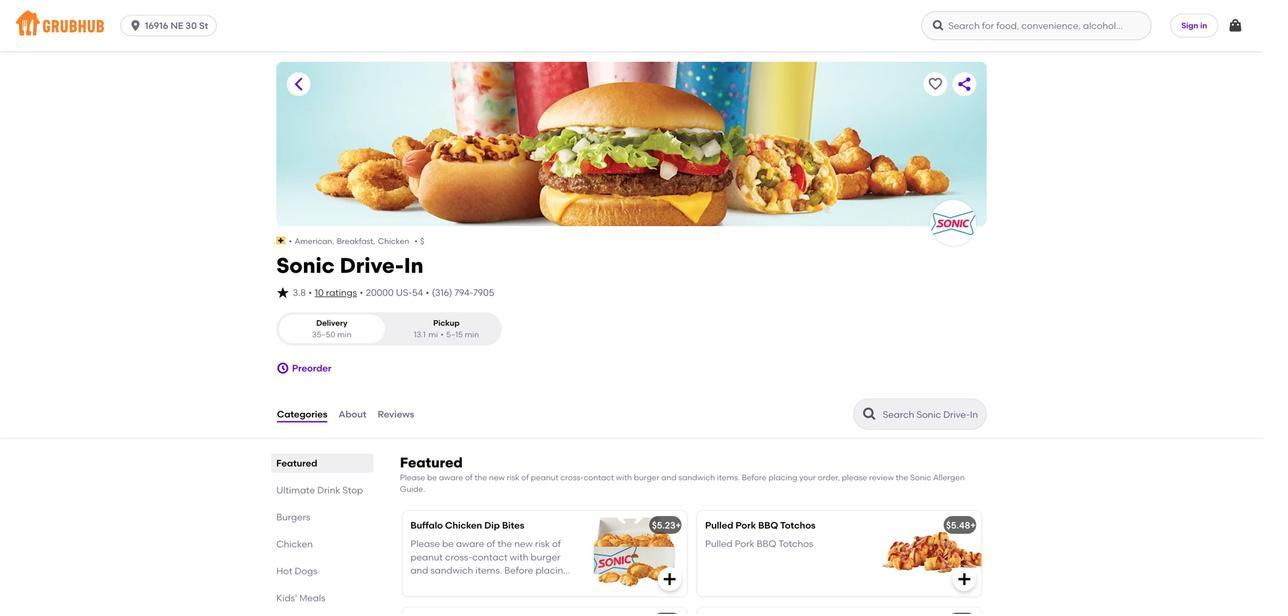 Task type: vqa. For each thing, say whether or not it's contained in the screenshot.
SOUPS & SALADS
no



Task type: describe. For each thing, give the bounding box(es) containing it.
1 vertical spatial bbq
[[757, 539, 777, 550]]

sandwich inside please be aware of the new risk of peanut cross-contact with burger and sandwich items. before placing your order, please review the sonic allergen guide.
[[431, 565, 473, 577]]

placing inside please be aware of the new risk of peanut cross-contact with burger and sandwich items. before placing your order, please review the sonic allergen guide.
[[536, 565, 569, 577]]

categories
[[277, 409, 328, 420]]

794-
[[455, 287, 473, 298]]

pulled pork bbq cheeseburger image
[[588, 608, 687, 615]]

$5.48 +
[[947, 520, 976, 531]]

0 vertical spatial totchos
[[780, 520, 816, 531]]

+ for $5.23
[[676, 520, 681, 531]]

st
[[199, 20, 208, 31]]

placing inside the featured please be aware of the new risk of peanut cross-contact with burger and sandwich items. before placing your order, please review the sonic allergen guide.
[[769, 473, 798, 483]]

• right the subscription pass image on the left
[[289, 237, 292, 246]]

burger inside the featured please be aware of the new risk of peanut cross-contact with burger and sandwich items. before placing your order, please review the sonic allergen guide.
[[634, 473, 660, 483]]

13.1
[[414, 330, 426, 340]]

• left $
[[415, 237, 418, 246]]

min inside pickup 13.1 mi • 5–15 min
[[465, 330, 479, 340]]

10
[[315, 287, 324, 298]]

buffalo chicken dip bites image
[[588, 511, 687, 597]]

bites
[[502, 520, 525, 531]]

delivery
[[316, 319, 348, 328]]

$5.23 +
[[652, 520, 681, 531]]

contact inside please be aware of the new risk of peanut cross-contact with burger and sandwich items. before placing your order, please review the sonic allergen guide.
[[472, 552, 508, 563]]

2 pulled from the top
[[705, 539, 733, 550]]

aware inside the featured please be aware of the new risk of peanut cross-contact with burger and sandwich items. before placing your order, please review the sonic allergen guide.
[[439, 473, 463, 483]]

preorder button
[[276, 357, 332, 380]]

5–15
[[446, 330, 463, 340]]

kids'
[[276, 593, 297, 604]]

35–50
[[312, 330, 335, 340]]

0 vertical spatial sonic
[[276, 253, 335, 278]]

search icon image
[[862, 407, 878, 422]]

new inside please be aware of the new risk of peanut cross-contact with burger and sandwich items. before placing your order, please review the sonic allergen guide.
[[514, 539, 533, 550]]

svg image inside preorder "button"
[[276, 362, 290, 375]]

meals
[[299, 593, 326, 604]]

pulled pork bbq totchos image
[[883, 511, 982, 597]]

mi
[[429, 330, 438, 340]]

1 vertical spatial chicken
[[445, 520, 482, 531]]

buffalo
[[411, 520, 443, 531]]

review inside the featured please be aware of the new risk of peanut cross-contact with burger and sandwich items. before placing your order, please review the sonic allergen guide.
[[869, 473, 894, 483]]

1 vertical spatial totchos
[[779, 539, 814, 550]]

your inside please be aware of the new risk of peanut cross-contact with burger and sandwich items. before placing your order, please review the sonic allergen guide.
[[411, 579, 430, 590]]

• left 10
[[309, 287, 312, 298]]

(316)
[[432, 287, 452, 298]]

american,
[[295, 237, 334, 246]]

1 pulled from the top
[[705, 520, 734, 531]]

$5.48
[[947, 520, 971, 531]]

$
[[420, 237, 424, 246]]

ratings
[[326, 287, 357, 298]]

0 vertical spatial bbq
[[758, 520, 778, 531]]

pulled pork bbq sandwich image
[[883, 608, 982, 615]]

caret left icon image
[[291, 76, 307, 92]]

categories button
[[276, 391, 328, 438]]

reviews button
[[377, 391, 415, 438]]

please be aware of the new risk of peanut cross-contact with burger and sandwich items. before placing your order, please review the sonic allergen guide.
[[411, 539, 569, 603]]

allergen inside the featured please be aware of the new risk of peanut cross-contact with burger and sandwich items. before placing your order, please review the sonic allergen guide.
[[933, 473, 965, 483]]

3.8
[[293, 287, 306, 298]]

delivery 35–50 min
[[312, 319, 352, 340]]

review inside please be aware of the new risk of peanut cross-contact with burger and sandwich items. before placing your order, please review the sonic allergen guide.
[[492, 579, 521, 590]]

svg image inside 16916 ne 30 st button
[[129, 19, 142, 32]]

ne
[[171, 20, 183, 31]]

sonic drive-in
[[276, 253, 424, 278]]

in
[[404, 253, 424, 278]]

before inside please be aware of the new risk of peanut cross-contact with burger and sandwich items. before placing your order, please review the sonic allergen guide.
[[505, 565, 534, 577]]

peanut inside the featured please be aware of the new risk of peanut cross-contact with burger and sandwich items. before placing your order, please review the sonic allergen guide.
[[531, 473, 559, 483]]

allergen inside please be aware of the new risk of peanut cross-contact with burger and sandwich items. before placing your order, please review the sonic allergen guide.
[[411, 592, 448, 603]]

16916
[[145, 20, 168, 31]]

risk inside the featured please be aware of the new risk of peanut cross-contact with burger and sandwich items. before placing your order, please review the sonic allergen guide.
[[507, 473, 520, 483]]

kids' meals
[[276, 593, 326, 604]]

sonic inside please be aware of the new risk of peanut cross-contact with burger and sandwich items. before placing your order, please review the sonic allergen guide.
[[540, 579, 565, 590]]

7905
[[473, 287, 494, 298]]

before inside the featured please be aware of the new risk of peanut cross-contact with burger and sandwich items. before placing your order, please review the sonic allergen guide.
[[742, 473, 767, 483]]

hot dogs
[[276, 566, 318, 577]]

peanut inside please be aware of the new risk of peanut cross-contact with burger and sandwich items. before placing your order, please review the sonic allergen guide.
[[411, 552, 443, 563]]

main navigation navigation
[[0, 0, 1264, 51]]

risk inside please be aware of the new risk of peanut cross-contact with burger and sandwich items. before placing your order, please review the sonic allergen guide.
[[535, 539, 550, 550]]

20000
[[366, 287, 394, 298]]

• american, breakfast, chicken • $
[[289, 237, 424, 246]]

54
[[412, 287, 423, 298]]

buffalo chicken dip bites
[[411, 520, 525, 531]]

please inside the featured please be aware of the new risk of peanut cross-contact with burger and sandwich items. before placing your order, please review the sonic allergen guide.
[[400, 473, 425, 483]]

stop
[[343, 485, 363, 496]]

save this restaurant button
[[924, 72, 948, 96]]

about button
[[338, 391, 367, 438]]

option group containing delivery 35–50 min
[[276, 313, 502, 346]]

be inside please be aware of the new risk of peanut cross-contact with burger and sandwich items. before placing your order, please review the sonic allergen guide.
[[442, 539, 454, 550]]

be inside the featured please be aware of the new risk of peanut cross-contact with burger and sandwich items. before placing your order, please review the sonic allergen guide.
[[427, 473, 437, 483]]



Task type: locate. For each thing, give the bounding box(es) containing it.
dogs
[[295, 566, 318, 577]]

please inside please be aware of the new risk of peanut cross-contact with burger and sandwich items. before placing your order, please review the sonic allergen guide.
[[460, 579, 490, 590]]

sandwich
[[679, 473, 715, 483], [431, 565, 473, 577]]

chicken left $
[[378, 237, 409, 246]]

risk
[[507, 473, 520, 483], [535, 539, 550, 550]]

please inside please be aware of the new risk of peanut cross-contact with burger and sandwich items. before placing your order, please review the sonic allergen guide.
[[411, 539, 440, 550]]

• inside pickup 13.1 mi • 5–15 min
[[441, 330, 444, 340]]

please up buffalo
[[400, 473, 425, 483]]

dip
[[485, 520, 500, 531]]

svg image left 3.8
[[276, 286, 290, 299]]

sandwich inside the featured please be aware of the new risk of peanut cross-contact with burger and sandwich items. before placing your order, please review the sonic allergen guide.
[[679, 473, 715, 483]]

1 vertical spatial and
[[411, 565, 428, 577]]

1 horizontal spatial guide.
[[450, 592, 479, 603]]

1 horizontal spatial new
[[514, 539, 533, 550]]

1 vertical spatial sandwich
[[431, 565, 473, 577]]

1 horizontal spatial items.
[[717, 473, 740, 483]]

0 vertical spatial burger
[[634, 473, 660, 483]]

review down search icon
[[869, 473, 894, 483]]

1 horizontal spatial please
[[842, 473, 868, 483]]

the
[[475, 473, 487, 483], [896, 473, 909, 483], [498, 539, 512, 550], [523, 579, 538, 590]]

0 vertical spatial allergen
[[933, 473, 965, 483]]

0 horizontal spatial items.
[[476, 565, 502, 577]]

0 horizontal spatial please
[[460, 579, 490, 590]]

+ up svg image
[[971, 520, 976, 531]]

featured please be aware of the new risk of peanut cross-contact with burger and sandwich items. before placing your order, please review the sonic allergen guide.
[[400, 455, 965, 494]]

min inside delivery 35–50 min
[[337, 330, 352, 340]]

cross-
[[561, 473, 584, 483], [445, 552, 472, 563]]

• left 20000
[[360, 287, 363, 298]]

1 horizontal spatial cross-
[[561, 473, 584, 483]]

your
[[800, 473, 816, 483], [411, 579, 430, 590]]

us-
[[396, 287, 412, 298]]

0 vertical spatial your
[[800, 473, 816, 483]]

1 horizontal spatial order,
[[818, 473, 840, 483]]

aware down 'buffalo chicken dip bites'
[[456, 539, 484, 550]]

0 vertical spatial new
[[489, 473, 505, 483]]

0 vertical spatial with
[[616, 473, 632, 483]]

please down 'buffalo chicken dip bites'
[[460, 579, 490, 590]]

sonic
[[276, 253, 335, 278], [910, 473, 932, 483], [540, 579, 565, 590]]

Search Sonic Drive-In search field
[[882, 409, 983, 421]]

2 min from the left
[[465, 330, 479, 340]]

chicken down burgers at the bottom
[[276, 539, 313, 550]]

and inside the featured please be aware of the new risk of peanut cross-contact with burger and sandwich items. before placing your order, please review the sonic allergen guide.
[[662, 473, 677, 483]]

1 horizontal spatial be
[[442, 539, 454, 550]]

new down bites
[[514, 539, 533, 550]]

peanut
[[531, 473, 559, 483], [411, 552, 443, 563]]

1 vertical spatial placing
[[536, 565, 569, 577]]

please down search icon
[[842, 473, 868, 483]]

+ for $5.48
[[971, 520, 976, 531]]

1 vertical spatial review
[[492, 579, 521, 590]]

svg image left preorder
[[276, 362, 290, 375]]

0 vertical spatial chicken
[[378, 237, 409, 246]]

1 horizontal spatial allergen
[[933, 473, 965, 483]]

share icon image
[[957, 76, 973, 92]]

be down 'buffalo chicken dip bites'
[[442, 539, 454, 550]]

min right 5–15
[[465, 330, 479, 340]]

2 horizontal spatial sonic
[[910, 473, 932, 483]]

your inside the featured please be aware of the new risk of peanut cross-contact with burger and sandwich items. before placing your order, please review the sonic allergen guide.
[[800, 473, 816, 483]]

0 horizontal spatial peanut
[[411, 552, 443, 563]]

about
[[339, 409, 367, 420]]

allergen
[[933, 473, 965, 483], [411, 592, 448, 603]]

burger
[[634, 473, 660, 483], [531, 552, 561, 563]]

min down delivery
[[337, 330, 352, 340]]

featured up ultimate
[[276, 458, 317, 469]]

0 horizontal spatial contact
[[472, 552, 508, 563]]

0 horizontal spatial be
[[427, 473, 437, 483]]

pulled
[[705, 520, 734, 531], [705, 539, 733, 550]]

reviews
[[378, 409, 414, 420]]

0 vertical spatial risk
[[507, 473, 520, 483]]

1 vertical spatial new
[[514, 539, 533, 550]]

0 horizontal spatial allergen
[[411, 592, 448, 603]]

svg image
[[957, 572, 973, 588]]

guide.
[[400, 485, 425, 494], [450, 592, 479, 603]]

review
[[869, 473, 894, 483], [492, 579, 521, 590]]

+ down the featured please be aware of the new risk of peanut cross-contact with burger and sandwich items. before placing your order, please review the sonic allergen guide.
[[676, 520, 681, 531]]

0 horizontal spatial sandwich
[[431, 565, 473, 577]]

30
[[186, 20, 197, 31]]

1 horizontal spatial placing
[[769, 473, 798, 483]]

• right mi
[[441, 330, 444, 340]]

• right 54
[[426, 287, 429, 298]]

0 vertical spatial aware
[[439, 473, 463, 483]]

option group
[[276, 313, 502, 346]]

1 vertical spatial burger
[[531, 552, 561, 563]]

sandwich up $5.23 +
[[679, 473, 715, 483]]

review down bites
[[492, 579, 521, 590]]

and
[[662, 473, 677, 483], [411, 565, 428, 577]]

0 vertical spatial sandwich
[[679, 473, 715, 483]]

breakfast,
[[337, 237, 375, 246]]

drink
[[317, 485, 340, 496]]

0 vertical spatial placing
[[769, 473, 798, 483]]

new inside the featured please be aware of the new risk of peanut cross-contact with burger and sandwich items. before placing your order, please review the sonic allergen guide.
[[489, 473, 505, 483]]

1 vertical spatial be
[[442, 539, 454, 550]]

please
[[842, 473, 868, 483], [460, 579, 490, 590]]

with inside please be aware of the new risk of peanut cross-contact with burger and sandwich items. before placing your order, please review the sonic allergen guide.
[[510, 552, 529, 563]]

1 vertical spatial risk
[[535, 539, 550, 550]]

1 pulled pork bbq totchos from the top
[[705, 520, 816, 531]]

before
[[742, 473, 767, 483], [505, 565, 534, 577]]

be up buffalo
[[427, 473, 437, 483]]

svg image up pulled pork bbq cheeseburger "image"
[[662, 572, 678, 588]]

0 vertical spatial please
[[400, 473, 425, 483]]

contact
[[584, 473, 614, 483], [472, 552, 508, 563]]

Search for food, convenience, alcohol... search field
[[922, 11, 1152, 40]]

svg image up save this restaurant button
[[932, 19, 945, 32]]

preorder
[[292, 363, 332, 374]]

1 horizontal spatial your
[[800, 473, 816, 483]]

sign in
[[1182, 21, 1208, 30]]

guide. inside please be aware of the new risk of peanut cross-contact with burger and sandwich items. before placing your order, please review the sonic allergen guide.
[[450, 592, 479, 603]]

1 vertical spatial contact
[[472, 552, 508, 563]]

please down buffalo
[[411, 539, 440, 550]]

svg image
[[1228, 18, 1244, 34], [129, 19, 142, 32], [932, 19, 945, 32], [276, 286, 290, 299], [276, 362, 290, 375], [662, 572, 678, 588]]

1 vertical spatial pulled pork bbq totchos
[[705, 539, 814, 550]]

1 horizontal spatial risk
[[535, 539, 550, 550]]

please inside the featured please be aware of the new risk of peanut cross-contact with burger and sandwich items. before placing your order, please review the sonic allergen guide.
[[842, 473, 868, 483]]

1 horizontal spatial peanut
[[531, 473, 559, 483]]

1 horizontal spatial featured
[[400, 455, 463, 472]]

ultimate
[[276, 485, 315, 496]]

2 horizontal spatial chicken
[[445, 520, 482, 531]]

chicken left dip
[[445, 520, 482, 531]]

1 horizontal spatial sandwich
[[679, 473, 715, 483]]

0 horizontal spatial your
[[411, 579, 430, 590]]

please
[[400, 473, 425, 483], [411, 539, 440, 550]]

ultimate drink stop
[[276, 485, 363, 496]]

contact inside the featured please be aware of the new risk of peanut cross-contact with burger and sandwich items. before placing your order, please review the sonic allergen guide.
[[584, 473, 614, 483]]

chicken
[[378, 237, 409, 246], [445, 520, 482, 531], [276, 539, 313, 550]]

of
[[465, 473, 473, 483], [522, 473, 529, 483], [487, 539, 495, 550], [552, 539, 561, 550]]

1 horizontal spatial before
[[742, 473, 767, 483]]

sandwich down 'buffalo chicken dip bites'
[[431, 565, 473, 577]]

bbq
[[758, 520, 778, 531], [757, 539, 777, 550]]

aware inside please be aware of the new risk of peanut cross-contact with burger and sandwich items. before placing your order, please review the sonic allergen guide.
[[456, 539, 484, 550]]

1 vertical spatial before
[[505, 565, 534, 577]]

featured inside the featured please be aware of the new risk of peanut cross-contact with burger and sandwich items. before placing your order, please review the sonic allergen guide.
[[400, 455, 463, 472]]

0 vertical spatial pulled
[[705, 520, 734, 531]]

0 horizontal spatial with
[[510, 552, 529, 563]]

guide. inside the featured please be aware of the new risk of peanut cross-contact with burger and sandwich items. before placing your order, please review the sonic allergen guide.
[[400, 485, 425, 494]]

new
[[489, 473, 505, 483], [514, 539, 533, 550]]

featured
[[400, 455, 463, 472], [276, 458, 317, 469]]

pickup 13.1 mi • 5–15 min
[[414, 319, 479, 340]]

0 horizontal spatial chicken
[[276, 539, 313, 550]]

order, inside please be aware of the new risk of peanut cross-contact with burger and sandwich items. before placing your order, please review the sonic allergen guide.
[[432, 579, 458, 590]]

with inside the featured please be aware of the new risk of peanut cross-contact with burger and sandwich items. before placing your order, please review the sonic allergen guide.
[[616, 473, 632, 483]]

aware up 'buffalo chicken dip bites'
[[439, 473, 463, 483]]

+
[[676, 520, 681, 531], [971, 520, 976, 531]]

0 horizontal spatial order,
[[432, 579, 458, 590]]

0 horizontal spatial placing
[[536, 565, 569, 577]]

0 horizontal spatial review
[[492, 579, 521, 590]]

1 horizontal spatial min
[[465, 330, 479, 340]]

1 horizontal spatial sonic
[[540, 579, 565, 590]]

0 vertical spatial review
[[869, 473, 894, 483]]

and down buffalo
[[411, 565, 428, 577]]

subscription pass image
[[276, 237, 286, 245]]

burgers
[[276, 512, 310, 523]]

3.8 • 10 ratings
[[293, 287, 357, 298]]

0 vertical spatial and
[[662, 473, 677, 483]]

featured for featured
[[276, 458, 317, 469]]

cross- inside please be aware of the new risk of peanut cross-contact with burger and sandwich items. before placing your order, please review the sonic allergen guide.
[[445, 552, 472, 563]]

0 vertical spatial pulled pork bbq totchos
[[705, 520, 816, 531]]

aware
[[439, 473, 463, 483], [456, 539, 484, 550]]

min
[[337, 330, 352, 340], [465, 330, 479, 340]]

svg image right in in the top right of the page
[[1228, 18, 1244, 34]]

sonic inside the featured please be aware of the new risk of peanut cross-contact with burger and sandwich items. before placing your order, please review the sonic allergen guide.
[[910, 473, 932, 483]]

featured for featured please be aware of the new risk of peanut cross-contact with burger and sandwich items. before placing your order, please review the sonic allergen guide.
[[400, 455, 463, 472]]

0 vertical spatial before
[[742, 473, 767, 483]]

svg image left 16916
[[129, 19, 142, 32]]

0 vertical spatial peanut
[[531, 473, 559, 483]]

1 vertical spatial items.
[[476, 565, 502, 577]]

1 horizontal spatial review
[[869, 473, 894, 483]]

0 vertical spatial cross-
[[561, 473, 584, 483]]

2 pulled pork bbq totchos from the top
[[705, 539, 814, 550]]

1 + from the left
[[676, 520, 681, 531]]

2 vertical spatial chicken
[[276, 539, 313, 550]]

order,
[[818, 473, 840, 483], [432, 579, 458, 590]]

$5.23
[[652, 520, 676, 531]]

0 vertical spatial guide.
[[400, 485, 425, 494]]

items.
[[717, 473, 740, 483], [476, 565, 502, 577]]

16916 ne 30 st
[[145, 20, 208, 31]]

1 vertical spatial pulled
[[705, 539, 733, 550]]

0 vertical spatial be
[[427, 473, 437, 483]]

placing
[[769, 473, 798, 483], [536, 565, 569, 577]]

hot
[[276, 566, 293, 577]]

in
[[1201, 21, 1208, 30]]

and inside please be aware of the new risk of peanut cross-contact with burger and sandwich items. before placing your order, please review the sonic allergen guide.
[[411, 565, 428, 577]]

1 vertical spatial guide.
[[450, 592, 479, 603]]

0 horizontal spatial burger
[[531, 552, 561, 563]]

1 horizontal spatial contact
[[584, 473, 614, 483]]

be
[[427, 473, 437, 483], [442, 539, 454, 550]]

1 vertical spatial peanut
[[411, 552, 443, 563]]

1 vertical spatial your
[[411, 579, 430, 590]]

0 vertical spatial items.
[[717, 473, 740, 483]]

with
[[616, 473, 632, 483], [510, 552, 529, 563]]

1 horizontal spatial chicken
[[378, 237, 409, 246]]

0 horizontal spatial cross-
[[445, 552, 472, 563]]

1 horizontal spatial burger
[[634, 473, 660, 483]]

0 horizontal spatial sonic
[[276, 253, 335, 278]]

sign in button
[[1171, 14, 1219, 38]]

0 horizontal spatial before
[[505, 565, 534, 577]]

cross- inside the featured please be aware of the new risk of peanut cross-contact with burger and sandwich items. before placing your order, please review the sonic allergen guide.
[[561, 473, 584, 483]]

1 vertical spatial please
[[460, 579, 490, 590]]

pork
[[736, 520, 756, 531], [735, 539, 755, 550]]

1 horizontal spatial and
[[662, 473, 677, 483]]

featured down reviews button
[[400, 455, 463, 472]]

items. inside please be aware of the new risk of peanut cross-contact with burger and sandwich items. before placing your order, please review the sonic allergen guide.
[[476, 565, 502, 577]]

0 vertical spatial please
[[842, 473, 868, 483]]

•
[[289, 237, 292, 246], [415, 237, 418, 246], [309, 287, 312, 298], [360, 287, 363, 298], [426, 287, 429, 298], [441, 330, 444, 340]]

16916 ne 30 st button
[[120, 15, 222, 36]]

0 horizontal spatial guide.
[[400, 485, 425, 494]]

save this restaurant image
[[928, 76, 944, 92]]

1 vertical spatial pork
[[735, 539, 755, 550]]

1 vertical spatial please
[[411, 539, 440, 550]]

0 horizontal spatial risk
[[507, 473, 520, 483]]

0 vertical spatial pork
[[736, 520, 756, 531]]

drive-
[[340, 253, 404, 278]]

1 vertical spatial with
[[510, 552, 529, 563]]

totchos
[[780, 520, 816, 531], [779, 539, 814, 550]]

2 + from the left
[[971, 520, 976, 531]]

pulled pork bbq totchos
[[705, 520, 816, 531], [705, 539, 814, 550]]

0 horizontal spatial new
[[489, 473, 505, 483]]

pickup
[[433, 319, 460, 328]]

• 20000 us-54 • (316) 794-7905
[[360, 287, 494, 298]]

1 vertical spatial cross-
[[445, 552, 472, 563]]

1 vertical spatial allergen
[[411, 592, 448, 603]]

order, inside the featured please be aware of the new risk of peanut cross-contact with burger and sandwich items. before placing your order, please review the sonic allergen guide.
[[818, 473, 840, 483]]

0 vertical spatial order,
[[818, 473, 840, 483]]

1 vertical spatial order,
[[432, 579, 458, 590]]

0 horizontal spatial and
[[411, 565, 428, 577]]

0 horizontal spatial +
[[676, 520, 681, 531]]

burger inside please be aware of the new risk of peanut cross-contact with burger and sandwich items. before placing your order, please review the sonic allergen guide.
[[531, 552, 561, 563]]

1 min from the left
[[337, 330, 352, 340]]

items. inside the featured please be aware of the new risk of peanut cross-contact with burger and sandwich items. before placing your order, please review the sonic allergen guide.
[[717, 473, 740, 483]]

sign
[[1182, 21, 1199, 30]]

and up $5.23 +
[[662, 473, 677, 483]]

new up dip
[[489, 473, 505, 483]]

1 vertical spatial sonic
[[910, 473, 932, 483]]



